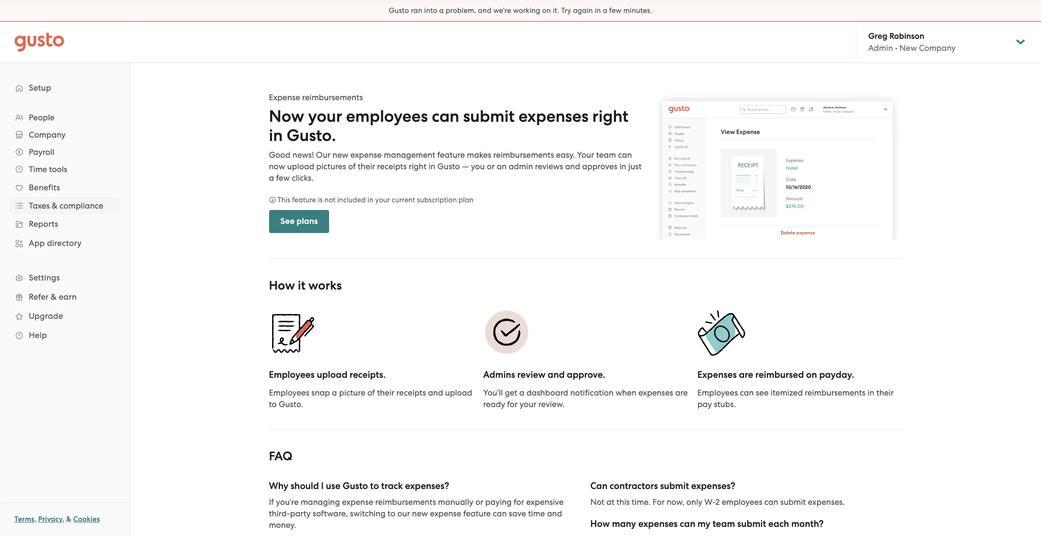 Task type: describe. For each thing, give the bounding box(es) containing it.
their inside expense reimbursements now your employees can submit expenses right in gusto. good news! our new expense management feature makes reimbursements easy. your team can now upload pictures of their receipts right in gusto — you or an admin reviews and approves in just a few clicks.
[[358, 162, 375, 171]]

software,
[[313, 510, 348, 519]]

time
[[29, 165, 47, 174]]

plans
[[297, 217, 318, 227]]

employees for employees can see itemized reimbursements in their pay stubs.
[[698, 389, 738, 398]]

submit up the now,
[[661, 481, 689, 492]]

admin
[[509, 162, 533, 171]]

good
[[269, 150, 291, 160]]

directory
[[47, 239, 82, 248]]

approves
[[583, 162, 618, 171]]

or inside if you're managing expense reimbursements manually or paying for expensive third-party software, switching to our new expense feature can save time and money.
[[476, 498, 484, 508]]

tools
[[49, 165, 67, 174]]

home image
[[14, 32, 64, 52]]

terms
[[14, 516, 34, 524]]

contractors
[[610, 481, 658, 492]]

time.
[[632, 498, 651, 508]]

clicks.
[[292, 173, 314, 183]]

can contractors submit expenses?
[[591, 481, 736, 492]]

few inside expense reimbursements now your employees can submit expenses right in gusto. good news! our new expense management feature makes reimbursements easy. your team can now upload pictures of their receipts right in gusto — you or an admin reviews and approves in just a few clicks.
[[276, 173, 290, 183]]

upload inside employees snap a picture of their receipts and upload to gusto.
[[445, 389, 473, 398]]

1 , from the left
[[34, 516, 36, 524]]

in inside the employees can see itemized reimbursements in their pay stubs.
[[868, 389, 875, 398]]

receipt illustration image
[[269, 309, 317, 357]]

how many expenses can my team submit each month?
[[591, 519, 824, 530]]

how for how it works
[[269, 279, 295, 294]]

people button
[[10, 109, 120, 126]]

third-
[[269, 510, 290, 519]]

itemized
[[771, 389, 803, 398]]

approve.
[[567, 370, 606, 381]]

—
[[462, 162, 469, 171]]

expenses.
[[808, 498, 845, 508]]

gusto. for in
[[287, 126, 336, 145]]

reports link
[[10, 216, 120, 233]]

help
[[29, 331, 47, 340]]

why should i use gusto to track expenses?
[[269, 481, 450, 492]]

employees for employees upload receipts.
[[269, 370, 315, 381]]

see plans button
[[269, 210, 330, 233]]

privacy
[[38, 516, 62, 524]]

2 vertical spatial expenses
[[639, 519, 678, 530]]

for inside if you're managing expense reimbursements manually or paying for expensive third-party software, switching to our new expense feature can save time and money.
[[514, 498, 525, 508]]

& for compliance
[[52, 201, 58, 211]]

a right again
[[603, 6, 608, 15]]

setup link
[[10, 79, 120, 96]]

0 vertical spatial are
[[739, 370, 754, 381]]

employees for employees snap a picture of their receipts and upload to gusto.
[[269, 389, 310, 398]]

app directory
[[29, 239, 82, 248]]

1 expenses? from the left
[[405, 481, 450, 492]]

1 vertical spatial feature
[[292, 196, 316, 205]]

robinson
[[890, 31, 925, 41]]

we're
[[494, 6, 512, 15]]

upgrade
[[29, 312, 63, 321]]

admins
[[483, 370, 515, 381]]

admin
[[869, 43, 894, 53]]

2 vertical spatial gusto
[[343, 481, 368, 492]]

reimbursements inside the employees can see itemized reimbursements in their pay stubs.
[[805, 389, 866, 398]]

upload inside expense reimbursements now your employees can submit expenses right in gusto. good news! our new expense management feature makes reimbursements easy. your team can now upload pictures of their receipts right in gusto — you or an admin reviews and approves in just a few clicks.
[[287, 162, 315, 171]]

are inside you'll get a dashboard notification when expenses are ready for your review.
[[676, 389, 688, 398]]

expenses inside you'll get a dashboard notification when expenses are ready for your review.
[[639, 389, 674, 398]]

2 expenses? from the left
[[692, 481, 736, 492]]

terms , privacy , & cookies
[[14, 516, 100, 524]]

it.
[[553, 6, 560, 15]]

can inside if you're managing expense reimbursements manually or paying for expensive third-party software, switching to our new expense feature can save time and money.
[[493, 510, 507, 519]]

this
[[278, 196, 290, 205]]

checkmark illustration image
[[483, 309, 532, 357]]

their inside employees snap a picture of their receipts and upload to gusto.
[[377, 389, 395, 398]]

party
[[290, 510, 311, 519]]

and inside if you're managing expense reimbursements manually or paying for expensive third-party software, switching to our new expense feature can save time and money.
[[547, 510, 562, 519]]

dollar bill illustration image
[[698, 309, 746, 357]]

review.
[[539, 400, 565, 410]]

1 horizontal spatial your
[[376, 196, 390, 205]]

taxes & compliance button
[[10, 197, 120, 215]]

for
[[653, 498, 665, 508]]

if you're managing expense reimbursements manually or paying for expensive third-party software, switching to our new expense feature can save time and money.
[[269, 498, 564, 531]]

time
[[529, 510, 545, 519]]

management
[[384, 150, 436, 160]]

2 vertical spatial &
[[66, 516, 72, 524]]

faq
[[269, 450, 293, 464]]

company inside greg robinson admin • new company
[[920, 43, 956, 53]]

this
[[617, 498, 630, 508]]

see plans
[[281, 217, 318, 227]]

0 vertical spatial gusto
[[389, 6, 409, 15]]

reimbursed
[[756, 370, 804, 381]]

you'll
[[483, 389, 503, 398]]

expenses inside expense reimbursements now your employees can submit expenses right in gusto. good news! our new expense management feature makes reimbursements easy. your team can now upload pictures of their receipts right in gusto — you or an admin reviews and approves in just a few clicks.
[[519, 107, 589, 126]]

1 horizontal spatial right
[[593, 107, 629, 126]]

you
[[471, 162, 485, 171]]

money.
[[269, 521, 296, 531]]

privacy link
[[38, 516, 62, 524]]

app
[[29, 239, 45, 248]]

of inside expense reimbursements now your employees can submit expenses right in gusto. good news! our new expense management feature makes reimbursements easy. your team can now upload pictures of their receipts right in gusto — you or an admin reviews and approves in just a few clicks.
[[348, 162, 356, 171]]

payday.
[[820, 370, 855, 381]]

many
[[612, 519, 637, 530]]

our
[[398, 510, 410, 519]]

reimbursements inside if you're managing expense reimbursements manually or paying for expensive third-party software, switching to our new expense feature can save time and money.
[[376, 498, 436, 508]]

employees snap a picture of their receipts and upload to gusto.
[[269, 389, 473, 410]]

ran
[[411, 6, 423, 15]]

when
[[616, 389, 637, 398]]

it
[[298, 279, 306, 294]]

1 horizontal spatial few
[[610, 6, 622, 15]]

now
[[269, 107, 304, 126]]

taxes & compliance
[[29, 201, 103, 211]]

new inside if you're managing expense reimbursements manually or paying for expensive third-party software, switching to our new expense feature can save time and money.
[[412, 510, 428, 519]]

feature inside expense reimbursements now your employees can submit expenses right in gusto. good news! our new expense management feature makes reimbursements easy. your team can now upload pictures of their receipts right in gusto — you or an admin reviews and approves in just a few clicks.
[[438, 150, 465, 160]]

refer & earn link
[[10, 289, 120, 306]]

snap
[[312, 389, 330, 398]]

i
[[321, 481, 324, 492]]

easy.
[[556, 150, 575, 160]]

admins review and approve.
[[483, 370, 606, 381]]

pictures
[[317, 162, 346, 171]]

time tools button
[[10, 161, 120, 178]]

of inside employees snap a picture of their receipts and upload to gusto.
[[368, 389, 375, 398]]



Task type: vqa. For each thing, say whether or not it's contained in the screenshot.
the I
yes



Task type: locate. For each thing, give the bounding box(es) containing it.
1 vertical spatial your
[[376, 196, 390, 205]]

our
[[316, 150, 331, 160]]

0 horizontal spatial expenses?
[[405, 481, 450, 492]]

your
[[308, 107, 342, 126], [376, 196, 390, 205], [520, 400, 537, 410]]

2 vertical spatial expense
[[430, 510, 462, 519]]

can inside the employees can see itemized reimbursements in their pay stubs.
[[740, 389, 754, 398]]

0 horizontal spatial or
[[476, 498, 484, 508]]

few down the now
[[276, 173, 290, 183]]

can
[[591, 481, 608, 492]]

0 vertical spatial gusto.
[[287, 126, 336, 145]]

earn
[[59, 292, 77, 302]]

and inside expense reimbursements now your employees can submit expenses right in gusto. good news! our new expense management feature makes reimbursements easy. your team can now upload pictures of their receipts right in gusto — you or an admin reviews and approves in just a few clicks.
[[565, 162, 581, 171]]

w-
[[705, 498, 716, 508]]

stubs.
[[714, 400, 736, 410]]

1 horizontal spatial or
[[487, 162, 495, 171]]

1 vertical spatial are
[[676, 389, 688, 398]]

help link
[[10, 327, 120, 344]]

gusto inside expense reimbursements now your employees can submit expenses right in gusto. good news! our new expense management feature makes reimbursements easy. your team can now upload pictures of their receipts right in gusto — you or an admin reviews and approves in just a few clicks.
[[438, 162, 460, 171]]

& left cookies
[[66, 516, 72, 524]]

gusto navigation element
[[0, 63, 130, 361]]

expenses
[[698, 370, 737, 381]]

gusto. inside employees snap a picture of their receipts and upload to gusto.
[[279, 400, 303, 410]]

problem,
[[446, 6, 476, 15]]

reviews
[[535, 162, 563, 171]]

feature down "manually"
[[464, 510, 491, 519]]

2 , from the left
[[62, 516, 65, 524]]

of right pictures
[[348, 162, 356, 171]]

company down people
[[29, 130, 66, 140]]

cookies button
[[73, 514, 100, 526]]

track
[[381, 481, 403, 492]]

0 horizontal spatial right
[[409, 162, 427, 171]]

compliance
[[60, 201, 103, 211]]

1 vertical spatial on
[[807, 370, 818, 381]]

taxes
[[29, 201, 50, 211]]

you'll get a dashboard notification when expenses are ready for your review.
[[483, 389, 688, 410]]

submit up month?
[[781, 498, 806, 508]]

0 vertical spatial &
[[52, 201, 58, 211]]

of down receipts.
[[368, 389, 375, 398]]

0 vertical spatial for
[[507, 400, 518, 410]]

1 vertical spatial for
[[514, 498, 525, 508]]

employees right 2
[[722, 498, 763, 508]]

team right my
[[713, 519, 736, 530]]

switching
[[350, 510, 386, 519]]

now,
[[667, 498, 685, 508]]

your down dashboard
[[520, 400, 537, 410]]

setup
[[29, 83, 51, 93]]

how down not
[[591, 519, 610, 530]]

benefits
[[29, 183, 60, 193]]

employees inside the employees can see itemized reimbursements in their pay stubs.
[[698, 389, 738, 398]]

a inside you'll get a dashboard notification when expenses are ready for your review.
[[520, 389, 525, 398]]

included
[[337, 196, 366, 205]]

how it works
[[269, 279, 342, 294]]

expense inside expense reimbursements now your employees can submit expenses right in gusto. good news! our new expense management feature makes reimbursements easy. your team can now upload pictures of their receipts right in gusto — you or an admin reviews and approves in just a few clicks.
[[351, 150, 382, 160]]

0 horizontal spatial how
[[269, 279, 295, 294]]

use
[[326, 481, 341, 492]]

managing
[[301, 498, 340, 508]]

1 horizontal spatial upload
[[317, 370, 348, 381]]

or inside expense reimbursements now your employees can submit expenses right in gusto. good news! our new expense management feature makes reimbursements easy. your team can now upload pictures of their receipts right in gusto — you or an admin reviews and approves in just a few clicks.
[[487, 162, 495, 171]]

and
[[478, 6, 492, 15], [565, 162, 581, 171], [548, 370, 565, 381], [428, 389, 443, 398], [547, 510, 562, 519]]

& right taxes
[[52, 201, 58, 211]]

, left cookies
[[62, 516, 65, 524]]

& inside dropdown button
[[52, 201, 58, 211]]

expenses are reimbursed on payday.
[[698, 370, 855, 381]]

0 horizontal spatial of
[[348, 162, 356, 171]]

upload up clicks.
[[287, 162, 315, 171]]

company right new
[[920, 43, 956, 53]]

expense
[[269, 93, 300, 102]]

their inside the employees can see itemized reimbursements in their pay stubs.
[[877, 389, 894, 398]]

team up approves
[[597, 150, 616, 160]]

2 horizontal spatial their
[[877, 389, 894, 398]]

0 vertical spatial employees
[[346, 107, 428, 126]]

refer & earn
[[29, 292, 77, 302]]

is
[[318, 196, 323, 205]]

current
[[392, 196, 415, 205]]

expense reimbursement screenshot image
[[653, 92, 903, 240]]

expenses right when at the bottom of the page
[[639, 389, 674, 398]]

employees left snap
[[269, 389, 310, 398]]

your inside you'll get a dashboard notification when expenses are ready for your review.
[[520, 400, 537, 410]]

each
[[769, 519, 790, 530]]

my
[[698, 519, 711, 530]]

picture
[[339, 389, 366, 398]]

right up your
[[593, 107, 629, 126]]

1 vertical spatial employees
[[722, 498, 763, 508]]

1 horizontal spatial are
[[739, 370, 754, 381]]

gusto right use
[[343, 481, 368, 492]]

2 horizontal spatial upload
[[445, 389, 473, 398]]

feature inside if you're managing expense reimbursements manually or paying for expensive third-party software, switching to our new expense feature can save time and money.
[[464, 510, 491, 519]]

news!
[[293, 150, 314, 160]]

1 horizontal spatial expenses?
[[692, 481, 736, 492]]

just
[[629, 162, 642, 171]]

0 vertical spatial expenses
[[519, 107, 589, 126]]

0 horizontal spatial employees
[[346, 107, 428, 126]]

0 vertical spatial to
[[269, 400, 277, 410]]

1 vertical spatial expense
[[342, 498, 374, 508]]

0 horizontal spatial on
[[543, 6, 551, 15]]

a inside employees snap a picture of their receipts and upload to gusto.
[[332, 389, 337, 398]]

1 vertical spatial expenses
[[639, 389, 674, 398]]

, left privacy
[[34, 516, 36, 524]]

expense
[[351, 150, 382, 160], [342, 498, 374, 508], [430, 510, 462, 519]]

gusto. inside expense reimbursements now your employees can submit expenses right in gusto. good news! our new expense management feature makes reimbursements easy. your team can now upload pictures of their receipts right in gusto — you or an admin reviews and approves in just a few clicks.
[[287, 126, 336, 145]]

1 vertical spatial of
[[368, 389, 375, 398]]

subscription
[[417, 196, 457, 205]]

1 vertical spatial how
[[591, 519, 610, 530]]

0 horizontal spatial new
[[333, 150, 349, 160]]

1 vertical spatial or
[[476, 498, 484, 508]]

your left the current
[[376, 196, 390, 205]]

settings link
[[10, 269, 120, 287]]

1 horizontal spatial of
[[368, 389, 375, 398]]

paying
[[486, 498, 512, 508]]

list
[[0, 109, 130, 345]]

2 horizontal spatial gusto
[[438, 162, 460, 171]]

receipts inside expense reimbursements now your employees can submit expenses right in gusto. good news! our new expense management feature makes reimbursements easy. your team can now upload pictures of their receipts right in gusto — you or an admin reviews and approves in just a few clicks.
[[377, 162, 407, 171]]

0 horizontal spatial your
[[308, 107, 342, 126]]

gusto. for to
[[279, 400, 303, 410]]

only
[[687, 498, 703, 508]]

a inside expense reimbursements now your employees can submit expenses right in gusto. good news! our new expense management feature makes reimbursements easy. your team can now upload pictures of their receipts right in gusto — you or an admin reviews and approves in just a few clicks.
[[269, 173, 274, 183]]

how for how many expenses can my team submit each month?
[[591, 519, 610, 530]]

0 vertical spatial expense
[[351, 150, 382, 160]]

for inside you'll get a dashboard notification when expenses are ready for your review.
[[507, 400, 518, 410]]

app directory link
[[10, 235, 120, 252]]

2 vertical spatial your
[[520, 400, 537, 410]]

1 horizontal spatial company
[[920, 43, 956, 53]]

expenses? up if you're managing expense reimbursements manually or paying for expensive third-party software, switching to our new expense feature can save time and money.
[[405, 481, 450, 492]]

not at this time. for now, only w-2 employees can submit expenses.
[[591, 498, 845, 508]]

payroll
[[29, 147, 54, 157]]

right
[[593, 107, 629, 126], [409, 162, 427, 171]]

upload left you'll
[[445, 389, 473, 398]]

1 vertical spatial &
[[51, 292, 57, 302]]

on left payday.
[[807, 370, 818, 381]]

employees
[[346, 107, 428, 126], [722, 498, 763, 508]]

1 vertical spatial right
[[409, 162, 427, 171]]

1 vertical spatial team
[[713, 519, 736, 530]]

2 horizontal spatial your
[[520, 400, 537, 410]]

feature
[[438, 150, 465, 160], [292, 196, 316, 205], [464, 510, 491, 519]]

employees up snap
[[269, 370, 315, 381]]

employees up stubs.
[[698, 389, 738, 398]]

an
[[497, 162, 507, 171]]

terms link
[[14, 516, 34, 524]]

receipts.
[[350, 370, 386, 381]]

people
[[29, 113, 55, 122]]

0 vertical spatial of
[[348, 162, 356, 171]]

0 vertical spatial few
[[610, 6, 622, 15]]

gusto ran into a problem, and we're working on it. try again in a few minutes.
[[389, 6, 653, 15]]

at
[[607, 498, 615, 508]]

company inside dropdown button
[[29, 130, 66, 140]]

0 vertical spatial team
[[597, 150, 616, 160]]

2 vertical spatial to
[[388, 510, 396, 519]]

your right now
[[308, 107, 342, 126]]

upload
[[287, 162, 315, 171], [317, 370, 348, 381], [445, 389, 473, 398]]

minutes.
[[624, 6, 653, 15]]

0 vertical spatial new
[[333, 150, 349, 160]]

1 vertical spatial new
[[412, 510, 428, 519]]

feature up —
[[438, 150, 465, 160]]

1 horizontal spatial employees
[[722, 498, 763, 508]]

1 horizontal spatial ,
[[62, 516, 65, 524]]

expense down "manually"
[[430, 510, 462, 519]]

expense right our
[[351, 150, 382, 160]]

settings
[[29, 273, 60, 283]]

employees inside expense reimbursements now your employees can submit expenses right in gusto. good news! our new expense management feature makes reimbursements easy. your team can now upload pictures of their receipts right in gusto — you or an admin reviews and approves in just a few clicks.
[[346, 107, 428, 126]]

0 vertical spatial your
[[308, 107, 342, 126]]

0 vertical spatial right
[[593, 107, 629, 126]]

1 vertical spatial gusto
[[438, 162, 460, 171]]

expenses down for
[[639, 519, 678, 530]]

2
[[716, 498, 720, 508]]

& left earn
[[51, 292, 57, 302]]

cookies
[[73, 516, 100, 524]]

see
[[756, 389, 769, 398]]

feature left is
[[292, 196, 316, 205]]

gusto. up news!
[[287, 126, 336, 145]]

0 vertical spatial upload
[[287, 162, 315, 171]]

0 horizontal spatial to
[[269, 400, 277, 410]]

for
[[507, 400, 518, 410], [514, 498, 525, 508]]

1 horizontal spatial how
[[591, 519, 610, 530]]

your inside expense reimbursements now your employees can submit expenses right in gusto. good news! our new expense management feature makes reimbursements easy. your team can now upload pictures of their receipts right in gusto — you or an admin reviews and approves in just a few clicks.
[[308, 107, 342, 126]]

how left it
[[269, 279, 295, 294]]

new inside expense reimbursements now your employees can submit expenses right in gusto. good news! our new expense management feature makes reimbursements easy. your team can now upload pictures of their receipts right in gusto — you or an admin reviews and approves in just a few clicks.
[[333, 150, 349, 160]]

1 horizontal spatial their
[[377, 389, 395, 398]]

&
[[52, 201, 58, 211], [51, 292, 57, 302], [66, 516, 72, 524]]

upload up snap
[[317, 370, 348, 381]]

list containing people
[[0, 109, 130, 345]]

2 horizontal spatial to
[[388, 510, 396, 519]]

0 horizontal spatial ,
[[34, 516, 36, 524]]

employees inside employees snap a picture of their receipts and upload to gusto.
[[269, 389, 310, 398]]

0 vertical spatial receipts
[[377, 162, 407, 171]]

submit left each
[[738, 519, 767, 530]]

expenses up easy.
[[519, 107, 589, 126]]

2 vertical spatial upload
[[445, 389, 473, 398]]

right down management
[[409, 162, 427, 171]]

0 horizontal spatial their
[[358, 162, 375, 171]]

plan
[[459, 196, 474, 205]]

0 horizontal spatial upload
[[287, 162, 315, 171]]

few
[[610, 6, 622, 15], [276, 173, 290, 183]]

0 vertical spatial or
[[487, 162, 495, 171]]

or left an
[[487, 162, 495, 171]]

to inside if you're managing expense reimbursements manually or paying for expensive third-party software, switching to our new expense feature can save time and money.
[[388, 510, 396, 519]]

see
[[281, 217, 295, 227]]

if
[[269, 498, 274, 508]]

1 vertical spatial few
[[276, 173, 290, 183]]

employees
[[269, 370, 315, 381], [269, 389, 310, 398], [698, 389, 738, 398]]

pay
[[698, 400, 712, 410]]

team inside expense reimbursements now your employees can submit expenses right in gusto. good news! our new expense management feature makes reimbursements easy. your team can now upload pictures of their receipts right in gusto — you or an admin reviews and approves in just a few clicks.
[[597, 150, 616, 160]]

1 vertical spatial gusto.
[[279, 400, 303, 410]]

for down get
[[507, 400, 518, 410]]

ready
[[483, 400, 505, 410]]

0 vertical spatial how
[[269, 279, 295, 294]]

0 horizontal spatial team
[[597, 150, 616, 160]]

get
[[505, 389, 518, 398]]

1 vertical spatial upload
[[317, 370, 348, 381]]

0 vertical spatial company
[[920, 43, 956, 53]]

new up pictures
[[333, 150, 349, 160]]

& for earn
[[51, 292, 57, 302]]

few left minutes.
[[610, 6, 622, 15]]

0 horizontal spatial few
[[276, 173, 290, 183]]

submit
[[464, 107, 515, 126], [661, 481, 689, 492], [781, 498, 806, 508], [738, 519, 767, 530]]

to inside employees snap a picture of their receipts and upload to gusto.
[[269, 400, 277, 410]]

or left the paying
[[476, 498, 484, 508]]

greg
[[869, 31, 888, 41]]

a right get
[[520, 389, 525, 398]]

submit up makes
[[464, 107, 515, 126]]

0 vertical spatial feature
[[438, 150, 465, 160]]

1 vertical spatial to
[[370, 481, 379, 492]]

of
[[348, 162, 356, 171], [368, 389, 375, 398]]

1 vertical spatial receipts
[[397, 389, 426, 398]]

payroll button
[[10, 144, 120, 161]]

and inside employees snap a picture of their receipts and upload to gusto.
[[428, 389, 443, 398]]

expensive
[[527, 498, 564, 508]]

can
[[432, 107, 460, 126], [618, 150, 632, 160], [740, 389, 754, 398], [765, 498, 779, 508], [493, 510, 507, 519], [680, 519, 696, 530]]

1 horizontal spatial gusto
[[389, 6, 409, 15]]

gusto left ran
[[389, 6, 409, 15]]

a right into
[[440, 6, 444, 15]]

you're
[[276, 498, 299, 508]]

reimbursements
[[302, 93, 363, 102], [494, 150, 554, 160], [805, 389, 866, 398], [376, 498, 436, 508]]

save
[[509, 510, 526, 519]]

receipts inside employees snap a picture of their receipts and upload to gusto.
[[397, 389, 426, 398]]

submit inside expense reimbursements now your employees can submit expenses right in gusto. good news! our new expense management feature makes reimbursements easy. your team can now upload pictures of their receipts right in gusto — you or an admin reviews and approves in just a few clicks.
[[464, 107, 515, 126]]

gusto left —
[[438, 162, 460, 171]]

1 vertical spatial company
[[29, 130, 66, 140]]

company
[[920, 43, 956, 53], [29, 130, 66, 140]]

expenses? up w-
[[692, 481, 736, 492]]

a right snap
[[332, 389, 337, 398]]

1 horizontal spatial on
[[807, 370, 818, 381]]

1 horizontal spatial team
[[713, 519, 736, 530]]

working
[[513, 6, 541, 15]]

0 horizontal spatial are
[[676, 389, 688, 398]]

in
[[595, 6, 601, 15], [269, 126, 283, 145], [429, 162, 436, 171], [620, 162, 627, 171], [368, 196, 374, 205], [868, 389, 875, 398]]

new right our
[[412, 510, 428, 519]]

a down the now
[[269, 173, 274, 183]]

2 vertical spatial feature
[[464, 510, 491, 519]]

gusto. down employees upload receipts.
[[279, 400, 303, 410]]

not
[[591, 498, 605, 508]]

1 horizontal spatial to
[[370, 481, 379, 492]]

0 horizontal spatial company
[[29, 130, 66, 140]]

1 horizontal spatial new
[[412, 510, 428, 519]]

greg robinson admin • new company
[[869, 31, 956, 53]]

on left it.
[[543, 6, 551, 15]]

employees up management
[[346, 107, 428, 126]]

for up save
[[514, 498, 525, 508]]

expense up switching
[[342, 498, 374, 508]]

0 horizontal spatial gusto
[[343, 481, 368, 492]]

0 vertical spatial on
[[543, 6, 551, 15]]



